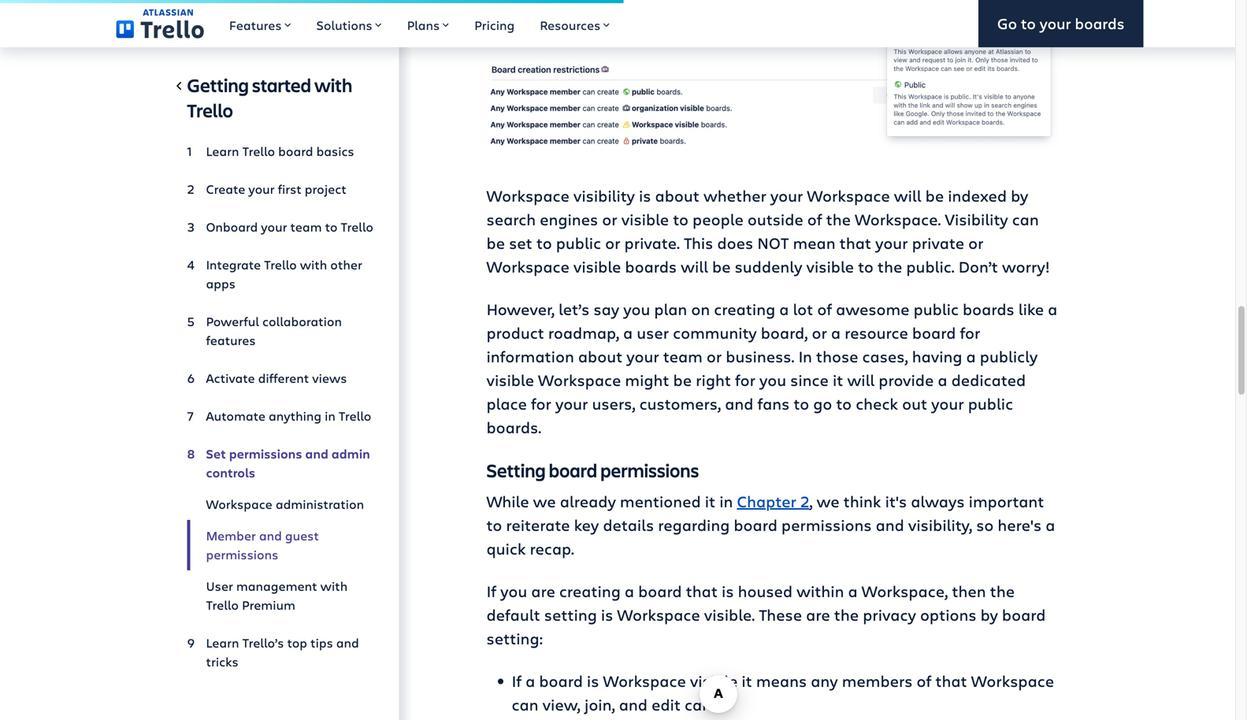 Task type: locate. For each thing, give the bounding box(es) containing it.
mean
[[793, 232, 836, 253]]

if for if you are creating a board that is housed within a workspace, then the default setting is workspace visible. these are the privacy options by board setting:
[[487, 580, 497, 602]]

1 vertical spatial if
[[512, 670, 522, 692]]

in up regarding
[[720, 491, 733, 512]]

be up customers,
[[673, 369, 692, 391]]

2 learn from the top
[[206, 634, 239, 651]]

visible up private.
[[621, 209, 669, 230]]

board inside if a board is workspace visible it means any members of that workspace can view, join, and edit cards.
[[539, 670, 583, 692]]

2 vertical spatial boards
[[963, 298, 1015, 320]]

if down setting:
[[512, 670, 522, 692]]

and inside if a board is workspace visible it means any members of that workspace can view, join, and edit cards.
[[619, 694, 648, 715]]

be down does
[[712, 256, 731, 277]]

2 vertical spatial with
[[320, 578, 348, 595]]

trello inside user management with trello premium
[[206, 597, 239, 613]]

integrate trello with other apps
[[206, 256, 362, 292]]

team down first
[[290, 218, 322, 235]]

0 horizontal spatial team
[[290, 218, 322, 235]]

learn trello board basics link
[[187, 136, 374, 167]]

1 vertical spatial of
[[817, 298, 832, 320]]

public inside workspace visibility is about whether your workspace will be indexed by search engines or visible to people outside of the workspace. visibility can be set to public or private. this does not mean that your private or workspace visible boards will be suddenly visible to the public. don't worry!
[[556, 232, 601, 253]]

you up the user at right
[[623, 298, 650, 320]]

can left view,
[[512, 694, 539, 715]]

2 vertical spatial public
[[968, 393, 1013, 414]]

apps
[[206, 275, 236, 292]]

go
[[813, 393, 832, 414]]

plan
[[654, 298, 687, 320]]

2
[[801, 491, 810, 512]]

2 vertical spatial it
[[742, 670, 752, 692]]

1 vertical spatial in
[[720, 491, 733, 512]]

of inside workspace visibility is about whether your workspace will be indexed by search engines or visible to people outside of the workspace. visibility can be set to public or private. this does not mean that your private or workspace visible boards will be suddenly visible to the public. don't worry!
[[808, 209, 822, 230]]

1 horizontal spatial if
[[512, 670, 522, 692]]

1 horizontal spatial we
[[817, 491, 840, 512]]

0 vertical spatial by
[[1011, 185, 1029, 206]]

permissions
[[229, 445, 302, 462], [601, 458, 699, 483], [782, 514, 872, 536], [206, 546, 278, 563]]

that down options
[[936, 670, 967, 692]]

that inside if you are creating a board that is housed within a workspace, then the default setting is workspace visible. these are the privacy options by board setting:
[[686, 580, 718, 602]]

that
[[840, 232, 872, 253], [686, 580, 718, 602], [936, 670, 967, 692]]

1 horizontal spatial for
[[735, 369, 756, 391]]

creating up setting at the bottom left of the page
[[559, 580, 621, 602]]

and right tips
[[336, 634, 359, 651]]

1 horizontal spatial that
[[840, 232, 872, 253]]

a inside if a board is workspace visible it means any members of that workspace can view, join, and edit cards.
[[526, 670, 535, 692]]

dedicated
[[952, 369, 1026, 391]]

can inside if a board is workspace visible it means any members of that workspace can view, join, and edit cards.
[[512, 694, 539, 715]]

and inside learn trello's top tips and tricks
[[336, 634, 359, 651]]

public down the engines
[[556, 232, 601, 253]]

it up regarding
[[705, 491, 716, 512]]

by inside if you are creating a board that is housed within a workspace, then the default setting is workspace visible. these are the privacy options by board setting:
[[981, 604, 998, 625]]

1 we from the left
[[533, 491, 556, 512]]

1 horizontal spatial creating
[[714, 298, 776, 320]]

2 we from the left
[[817, 491, 840, 512]]

1 horizontal spatial team
[[663, 346, 703, 367]]

learn for learn trello board basics
[[206, 143, 239, 160]]

2 horizontal spatial that
[[936, 670, 967, 692]]

0 vertical spatial you
[[623, 298, 650, 320]]

is up "join,"
[[587, 670, 599, 692]]

of right "members"
[[917, 670, 932, 692]]

boards
[[1075, 13, 1125, 34], [625, 256, 677, 277], [963, 298, 1015, 320]]

about
[[655, 185, 700, 206], [578, 346, 623, 367]]

that inside workspace visibility is about whether your workspace will be indexed by search engines or visible to people outside of the workspace. visibility can be set to public or private. this does not mean that your private or workspace visible boards will be suddenly visible to the public. don't worry!
[[840, 232, 872, 253]]

board up 'already'
[[549, 458, 597, 483]]

a down having
[[938, 369, 948, 391]]

1 vertical spatial creating
[[559, 580, 621, 602]]

getting started with trello
[[187, 72, 352, 123]]

creating inside if you are creating a board that is housed within a workspace, then the default setting is workspace visible. these are the privacy options by board setting:
[[559, 580, 621, 602]]

by down the then
[[981, 604, 998, 625]]

product
[[487, 322, 544, 343]]

can up worry!
[[1012, 209, 1039, 230]]

0 horizontal spatial it
[[705, 491, 716, 512]]

learn trello's top tips and tricks link
[[187, 627, 374, 678]]

1 horizontal spatial are
[[806, 604, 830, 625]]

of up mean
[[808, 209, 822, 230]]

0 vertical spatial if
[[487, 580, 497, 602]]

1 vertical spatial for
[[735, 369, 756, 391]]

user management with trello premium
[[206, 578, 348, 613]]

create
[[206, 180, 245, 197]]

, we think it's always important to reiterate key details regarding board permissions and visibility, so here's a quick recap.
[[487, 491, 1055, 559]]

visible inside if a board is workspace visible it means any members of that workspace can view, join, and edit cards.
[[690, 670, 738, 692]]

0 vertical spatial will
[[894, 185, 922, 206]]

are up setting at the bottom left of the page
[[531, 580, 555, 602]]

permissions down member
[[206, 546, 278, 563]]

the
[[826, 209, 851, 230], [878, 256, 903, 277], [990, 580, 1015, 602], [834, 604, 859, 625]]

a down setting:
[[526, 670, 535, 692]]

can inside workspace visibility is about whether your workspace will be indexed by search engines or visible to people outside of the workspace. visibility can be set to public or private. this does not mean that your private or workspace visible boards will be suddenly visible to the public. don't worry!
[[1012, 209, 1039, 230]]

atlassian trello image
[[116, 9, 204, 38]]

on
[[691, 298, 710, 320]]

board inside "however, let's say you plan on creating a lot of awesome public boards like a product roadmap, a user community board, or a resource board for information about your team or business. in those cases, having a publicly visible workspace might be right for you since it will provide a dedicated place for your users, customers, and fans to go to check out your public boards."
[[912, 322, 956, 343]]

board up having
[[912, 322, 956, 343]]

a left lot on the top of page
[[780, 298, 789, 320]]

0 vertical spatial team
[[290, 218, 322, 235]]

set permissions and admin controls
[[206, 445, 370, 481]]

1 vertical spatial by
[[981, 604, 998, 625]]

0 vertical spatial for
[[960, 322, 981, 343]]

and left guest
[[259, 527, 282, 544]]

is right setting at the bottom left of the page
[[601, 604, 613, 625]]

visibility
[[945, 209, 1008, 230]]

started
[[252, 72, 311, 97]]

1 horizontal spatial public
[[914, 298, 959, 320]]

1 horizontal spatial boards
[[963, 298, 1015, 320]]

and left fans
[[725, 393, 754, 414]]

workspace inside "however, let's say you plan on creating a lot of awesome public boards like a product roadmap, a user community board, or a resource board for information about your team or business. in those cases, having a publicly visible workspace might be right for you since it will provide a dedicated place for your users, customers, and fans to go to check out your public boards."
[[538, 369, 621, 391]]

creating
[[714, 298, 776, 320], [559, 580, 621, 602]]

2 vertical spatial of
[[917, 670, 932, 692]]

details
[[603, 514, 654, 536]]

a up those
[[831, 322, 841, 343]]

if inside if a board is workspace visible it means any members of that workspace can view, join, and edit cards.
[[512, 670, 522, 692]]

1 vertical spatial boards
[[625, 256, 677, 277]]

member
[[206, 527, 256, 544]]

board down chapter
[[734, 514, 778, 536]]

0 horizontal spatial in
[[325, 407, 336, 424]]

of right lot on the top of page
[[817, 298, 832, 320]]

2 vertical spatial for
[[531, 393, 552, 414]]

for down business.
[[735, 369, 756, 391]]

2 horizontal spatial it
[[833, 369, 843, 391]]

creating up community
[[714, 298, 776, 320]]

your left first
[[249, 180, 275, 197]]

1 vertical spatial with
[[300, 256, 327, 273]]

however,
[[487, 298, 555, 320]]

for up having
[[960, 322, 981, 343]]

your right go
[[1040, 13, 1071, 34]]

is inside workspace visibility is about whether your workspace will be indexed by search engines or visible to people outside of the workspace. visibility can be set to public or private. this does not mean that your private or workspace visible boards will be suddenly visible to the public. don't worry!
[[639, 185, 651, 206]]

we
[[533, 491, 556, 512], [817, 491, 840, 512]]

for
[[960, 322, 981, 343], [735, 369, 756, 391], [531, 393, 552, 414]]

by
[[1011, 185, 1029, 206], [981, 604, 998, 625]]

chapter 2 link
[[737, 491, 810, 512]]

will up "check"
[[847, 369, 875, 391]]

and left admin
[[305, 445, 329, 462]]

2 vertical spatial will
[[847, 369, 875, 391]]

be
[[926, 185, 944, 206], [487, 232, 505, 253], [712, 256, 731, 277], [673, 369, 692, 391]]

join,
[[584, 694, 615, 715]]

integrate trello with other apps link
[[187, 249, 374, 299]]

0 horizontal spatial are
[[531, 580, 555, 602]]

the left public.
[[878, 256, 903, 277]]

visible up say
[[574, 256, 621, 277]]

1 horizontal spatial by
[[1011, 185, 1029, 206]]

provide
[[879, 369, 934, 391]]

and down "it's"
[[876, 514, 905, 536]]

0 vertical spatial it
[[833, 369, 843, 391]]

onboard your team to trello link
[[187, 211, 374, 243]]

then
[[952, 580, 986, 602]]

for right place in the bottom left of the page
[[531, 393, 552, 414]]

quick
[[487, 538, 526, 559]]

learn up tricks
[[206, 634, 239, 651]]

a up dedicated
[[967, 346, 976, 367]]

1 vertical spatial about
[[578, 346, 623, 367]]

visible up cards.
[[690, 670, 738, 692]]

and left edit
[[619, 694, 648, 715]]

automate anything in trello
[[206, 407, 371, 424]]

with for trello
[[300, 256, 327, 273]]

1 horizontal spatial can
[[1012, 209, 1039, 230]]

member and guest permissions
[[206, 527, 319, 563]]

a right here's
[[1046, 514, 1055, 536]]

users,
[[592, 393, 636, 414]]

1 horizontal spatial will
[[847, 369, 875, 391]]

set permissions and admin controls link
[[187, 438, 374, 489]]

create your first project
[[206, 180, 347, 197]]

1 horizontal spatial about
[[655, 185, 700, 206]]

workspace inside if you are creating a board that is housed within a workspace, then the default setting is workspace visible. these are the privacy options by board setting:
[[617, 604, 700, 625]]

with
[[314, 72, 352, 97], [300, 256, 327, 273], [320, 578, 348, 595]]

does
[[717, 232, 753, 253]]

1 vertical spatial team
[[663, 346, 703, 367]]

team inside "however, let's say you plan on creating a lot of awesome public boards like a product roadmap, a user community board, or a resource board for information about your team or business. in those cases, having a publicly visible workspace might be right for you since it will provide a dedicated place for your users, customers, and fans to go to check out your public boards."
[[663, 346, 703, 367]]

0 horizontal spatial you
[[500, 580, 527, 602]]

0 vertical spatial of
[[808, 209, 822, 230]]

by inside workspace visibility is about whether your workspace will be indexed by search engines or visible to people outside of the workspace. visibility can be set to public or private. this does not mean that your private or workspace visible boards will be suddenly visible to the public. don't worry!
[[1011, 185, 1029, 206]]

and inside set permissions and admin controls
[[305, 445, 329, 462]]

are down within
[[806, 604, 830, 625]]

your down create your first project
[[261, 218, 287, 235]]

0 vertical spatial public
[[556, 232, 601, 253]]

learn
[[206, 143, 239, 160], [206, 634, 239, 651]]

features
[[206, 332, 256, 349]]

we for ,
[[817, 491, 840, 512]]

key
[[574, 514, 599, 536]]

0 horizontal spatial we
[[533, 491, 556, 512]]

in right anything
[[325, 407, 336, 424]]

plans button
[[394, 0, 462, 47]]

of
[[808, 209, 822, 230], [817, 298, 832, 320], [917, 670, 932, 692]]

an image showing to set member permissions for a trello workspace image
[[487, 0, 1060, 159]]

collaboration
[[262, 313, 342, 330]]

with inside integrate trello with other apps
[[300, 256, 327, 273]]

2 vertical spatial that
[[936, 670, 967, 692]]

a right within
[[848, 580, 858, 602]]

0 horizontal spatial about
[[578, 346, 623, 367]]

be left indexed
[[926, 185, 944, 206]]

public down public.
[[914, 298, 959, 320]]

0 horizontal spatial for
[[531, 393, 552, 414]]

with left other
[[300, 256, 327, 273]]

create your first project link
[[187, 173, 374, 205]]

public down dedicated
[[968, 393, 1013, 414]]

basics
[[316, 143, 354, 160]]

you up default
[[500, 580, 527, 602]]

having
[[912, 346, 963, 367]]

go to your boards link
[[979, 0, 1144, 47]]

1 horizontal spatial it
[[742, 670, 752, 692]]

permissions up controls
[[229, 445, 302, 462]]

is right visibility
[[639, 185, 651, 206]]

solutions button
[[304, 0, 394, 47]]

1 horizontal spatial you
[[623, 298, 650, 320]]

will up workspace.
[[894, 185, 922, 206]]

edit
[[652, 694, 681, 715]]

0 vertical spatial in
[[325, 407, 336, 424]]

members
[[842, 670, 913, 692]]

0 horizontal spatial that
[[686, 580, 718, 602]]

we up reiterate
[[533, 491, 556, 512]]

board up view,
[[539, 670, 583, 692]]

trello down onboard your team to trello link on the top of the page
[[264, 256, 297, 273]]

workspace
[[487, 185, 570, 206], [807, 185, 890, 206], [487, 256, 570, 277], [538, 369, 621, 391], [206, 496, 272, 513], [617, 604, 700, 625], [603, 670, 686, 692], [971, 670, 1054, 692]]

0 horizontal spatial can
[[512, 694, 539, 715]]

board inside the , we think it's always important to reiterate key details regarding board permissions and visibility, so here's a quick recap.
[[734, 514, 778, 536]]

learn inside learn trello's top tips and tricks
[[206, 634, 239, 651]]

suddenly
[[735, 256, 803, 277]]

that inside if a board is workspace visible it means any members of that workspace can view, join, and edit cards.
[[936, 670, 967, 692]]

to inside the , we think it's always important to reiterate key details regarding board permissions and visibility, so here's a quick recap.
[[487, 514, 502, 536]]

2 horizontal spatial boards
[[1075, 13, 1125, 34]]

0 horizontal spatial public
[[556, 232, 601, 253]]

and inside "however, let's say you plan on creating a lot of awesome public boards like a product roadmap, a user community board, or a resource board for information about your team or business. in those cases, having a publicly visible workspace might be right for you since it will provide a dedicated place for your users, customers, and fans to go to check out your public boards."
[[725, 393, 754, 414]]

0 vertical spatial with
[[314, 72, 352, 97]]

0 vertical spatial learn
[[206, 143, 239, 160]]

that up the visible.
[[686, 580, 718, 602]]

we inside the , we think it's always important to reiterate key details regarding board permissions and visibility, so here's a quick recap.
[[817, 491, 840, 512]]

we for while
[[533, 491, 556, 512]]

creating inside "however, let's say you plan on creating a lot of awesome public boards like a product roadmap, a user community board, or a resource board for information about your team or business. in those cases, having a publicly visible workspace might be right for you since it will provide a dedicated place for your users, customers, and fans to go to check out your public boards."
[[714, 298, 776, 320]]

visible up place in the bottom left of the page
[[487, 369, 534, 391]]

is inside if a board is workspace visible it means any members of that workspace can view, join, and edit cards.
[[587, 670, 599, 692]]

2 horizontal spatial public
[[968, 393, 1013, 414]]

1 vertical spatial that
[[686, 580, 718, 602]]

2 horizontal spatial will
[[894, 185, 922, 206]]

1 vertical spatial learn
[[206, 634, 239, 651]]

it inside "however, let's say you plan on creating a lot of awesome public boards like a product roadmap, a user community board, or a resource board for information about your team or business. in those cases, having a publicly visible workspace might be right for you since it will provide a dedicated place for your users, customers, and fans to go to check out your public boards."
[[833, 369, 843, 391]]

trello down user
[[206, 597, 239, 613]]

to
[[1021, 13, 1036, 34], [673, 209, 689, 230], [325, 218, 338, 235], [537, 232, 552, 253], [858, 256, 874, 277], [794, 393, 809, 414], [836, 393, 852, 414], [487, 514, 502, 536]]

you
[[623, 298, 650, 320], [760, 369, 787, 391], [500, 580, 527, 602]]

activate
[[206, 370, 255, 387]]

resources
[[540, 17, 601, 33]]

1 learn from the top
[[206, 143, 239, 160]]

don't
[[959, 256, 998, 277]]

1 vertical spatial it
[[705, 491, 716, 512]]

about down roadmap,
[[578, 346, 623, 367]]

0 horizontal spatial boards
[[625, 256, 677, 277]]

we right ,
[[817, 491, 840, 512]]

you up fans
[[760, 369, 787, 391]]

public
[[556, 232, 601, 253], [914, 298, 959, 320], [968, 393, 1013, 414]]

top
[[287, 634, 307, 651]]

it down those
[[833, 369, 843, 391]]

0 vertical spatial about
[[655, 185, 700, 206]]

is up the visible.
[[722, 580, 734, 602]]

0 vertical spatial that
[[840, 232, 872, 253]]

if up default
[[487, 580, 497, 602]]

team down the user at right
[[663, 346, 703, 367]]

be left set
[[487, 232, 505, 253]]

2 horizontal spatial you
[[760, 369, 787, 391]]

that right mean
[[840, 232, 872, 253]]

with inside getting started with trello
[[314, 72, 352, 97]]

with right management
[[320, 578, 348, 595]]

permissions inside the , we think it's always important to reiterate key details regarding board permissions and visibility, so here's a quick recap.
[[782, 514, 872, 536]]

go to your boards
[[997, 13, 1125, 34]]

business.
[[726, 346, 795, 367]]

by right indexed
[[1011, 185, 1029, 206]]

fans
[[758, 393, 790, 414]]

1 vertical spatial will
[[681, 256, 708, 277]]

permissions down ,
[[782, 514, 872, 536]]

if inside if you are creating a board that is housed within a workspace, then the default setting is workspace visible. these are the privacy options by board setting:
[[487, 580, 497, 602]]

with for started
[[314, 72, 352, 97]]

the right the then
[[990, 580, 1015, 602]]

it inside if a board is workspace visible it means any members of that workspace can view, join, and edit cards.
[[742, 670, 752, 692]]

0 horizontal spatial by
[[981, 604, 998, 625]]

0 vertical spatial creating
[[714, 298, 776, 320]]

2 vertical spatial you
[[500, 580, 527, 602]]

will down 'this'
[[681, 256, 708, 277]]

learn up create
[[206, 143, 239, 160]]

about up people
[[655, 185, 700, 206]]

trello down 'getting' on the top of the page
[[187, 98, 233, 123]]

1 vertical spatial can
[[512, 694, 539, 715]]

0 horizontal spatial if
[[487, 580, 497, 602]]

0 vertical spatial can
[[1012, 209, 1039, 230]]

learn for learn trello's top tips and tricks
[[206, 634, 239, 651]]

0 horizontal spatial creating
[[559, 580, 621, 602]]

cases,
[[863, 346, 908, 367]]

with inside user management with trello premium
[[320, 578, 348, 595]]



Task type: describe. For each thing, give the bounding box(es) containing it.
roadmap,
[[548, 322, 619, 343]]

0 vertical spatial boards
[[1075, 13, 1125, 34]]

permissions inside member and guest permissions
[[206, 546, 278, 563]]

visible down mean
[[807, 256, 854, 277]]

1 vertical spatial are
[[806, 604, 830, 625]]

1 vertical spatial you
[[760, 369, 787, 391]]

of inside if a board is workspace visible it means any members of that workspace can view, join, and edit cards.
[[917, 670, 932, 692]]

activate different views
[[206, 370, 347, 387]]

if for if a board is workspace visible it means any members of that workspace can view, join, and edit cards.
[[512, 670, 522, 692]]

board right options
[[1002, 604, 1046, 625]]

options
[[920, 604, 977, 625]]

with for management
[[320, 578, 348, 595]]

user
[[637, 322, 669, 343]]

go
[[997, 13, 1017, 34]]

administration
[[276, 496, 364, 513]]

workspace,
[[862, 580, 948, 602]]

learn trello board basics
[[206, 143, 354, 160]]

and inside member and guest permissions
[[259, 527, 282, 544]]

pricing
[[474, 17, 515, 33]]

so
[[976, 514, 994, 536]]

and inside the , we think it's always important to reiterate key details regarding board permissions and visibility, so here's a quick recap.
[[876, 514, 905, 536]]

your left users,
[[555, 393, 588, 414]]

controls
[[206, 464, 255, 481]]

solutions
[[316, 17, 372, 33]]

different
[[258, 370, 309, 387]]

1 vertical spatial public
[[914, 298, 959, 320]]

mentioned
[[620, 491, 701, 512]]

a inside the , we think it's always important to reiterate key details regarding board permissions and visibility, so here's a quick recap.
[[1046, 514, 1055, 536]]

outside
[[748, 209, 804, 230]]

people
[[693, 209, 744, 230]]

while
[[487, 491, 529, 512]]

guest
[[285, 527, 319, 544]]

think
[[844, 491, 881, 512]]

workspace.
[[855, 209, 941, 230]]

0 horizontal spatial will
[[681, 256, 708, 277]]

the up mean
[[826, 209, 851, 230]]

regarding
[[658, 514, 730, 536]]

setting
[[544, 604, 597, 625]]

workspace visibility is about whether your workspace will be indexed by search engines or visible to people outside of the workspace. visibility can be set to public or private. this does not mean that your private or workspace visible boards will be suddenly visible to the public. don't worry!
[[487, 185, 1050, 277]]

engines
[[540, 209, 598, 230]]

boards inside "however, let's say you plan on creating a lot of awesome public boards like a product roadmap, a user community board, or a resource board for information about your team or business. in those cases, having a publicly visible workspace might be right for you since it will provide a dedicated place for your users, customers, and fans to go to check out your public boards."
[[963, 298, 1015, 320]]

be inside "however, let's say you plan on creating a lot of awesome public boards like a product roadmap, a user community board, or a resource board for information about your team or business. in those cases, having a publicly visible workspace might be right for you since it will provide a dedicated place for your users, customers, and fans to go to check out your public boards."
[[673, 369, 692, 391]]

a left the user at right
[[623, 322, 633, 343]]

search
[[487, 209, 536, 230]]

recap.
[[530, 538, 574, 559]]

you inside if you are creating a board that is housed within a workspace, then the default setting is workspace visible. these are the privacy options by board setting:
[[500, 580, 527, 602]]

other
[[330, 256, 362, 273]]

powerful collaboration features link
[[187, 306, 374, 356]]

pricing link
[[462, 0, 527, 47]]

workspace administration
[[206, 496, 364, 513]]

trello's
[[242, 634, 284, 651]]

user
[[206, 578, 233, 595]]

,
[[810, 491, 813, 512]]

resource
[[845, 322, 908, 343]]

not
[[757, 232, 789, 253]]

onboard your team to trello
[[206, 218, 373, 235]]

public.
[[906, 256, 955, 277]]

like
[[1019, 298, 1044, 320]]

0 vertical spatial are
[[531, 580, 555, 602]]

your right the out
[[932, 393, 964, 414]]

views
[[312, 370, 347, 387]]

integrate
[[206, 256, 261, 273]]

your up the outside
[[771, 185, 803, 206]]

reiterate
[[506, 514, 570, 536]]

the down within
[[834, 604, 859, 625]]

this
[[684, 232, 713, 253]]

say
[[594, 298, 620, 320]]

lot
[[793, 298, 813, 320]]

1 horizontal spatial in
[[720, 491, 733, 512]]

set
[[206, 445, 226, 462]]

features button
[[217, 0, 304, 47]]

trello inside integrate trello with other apps
[[264, 256, 297, 273]]

board up first
[[278, 143, 313, 160]]

private
[[912, 232, 965, 253]]

indexed
[[948, 185, 1007, 206]]

powerful
[[206, 313, 259, 330]]

getting
[[187, 72, 249, 97]]

first
[[278, 180, 302, 197]]

about inside "however, let's say you plan on creating a lot of awesome public boards like a product roadmap, a user community board, or a resource board for information about your team or business. in those cases, having a publicly visible workspace might be right for you since it will provide a dedicated place for your users, customers, and fans to go to check out your public boards."
[[578, 346, 623, 367]]

member and guest permissions link
[[187, 520, 374, 571]]

trello inside getting started with trello
[[187, 98, 233, 123]]

about inside workspace visibility is about whether your workspace will be indexed by search engines or visible to people outside of the workspace. visibility can be set to public or private. this does not mean that your private or workspace visible boards will be suddenly visible to the public. don't worry!
[[655, 185, 700, 206]]

will inside "however, let's say you plan on creating a lot of awesome public boards like a product roadmap, a user community board, or a resource board for information about your team or business. in those cases, having a publicly visible workspace might be right for you since it will provide a dedicated place for your users, customers, and fans to go to check out your public boards."
[[847, 369, 875, 391]]

learn trello's top tips and tricks
[[206, 634, 359, 670]]

cards.
[[685, 694, 728, 715]]

in
[[799, 346, 812, 367]]

boards inside workspace visibility is about whether your workspace will be indexed by search engines or visible to people outside of the workspace. visibility can be set to public or private. this does not mean that your private or workspace visible boards will be suddenly visible to the public. don't worry!
[[625, 256, 677, 277]]

already
[[560, 491, 616, 512]]

powerful collaboration features
[[206, 313, 342, 349]]

however, let's say you plan on creating a lot of awesome public boards like a product roadmap, a user community board, or a resource board for information about your team or business. in those cases, having a publicly visible workspace might be right for you since it will provide a dedicated place for your users, customers, and fans to go to check out your public boards.
[[487, 298, 1058, 438]]

permissions up while we already mentioned it in chapter 2 on the bottom of the page
[[601, 458, 699, 483]]

trello up create your first project
[[242, 143, 275, 160]]

set
[[509, 232, 533, 253]]

trello up admin
[[339, 407, 371, 424]]

visibility
[[574, 185, 635, 206]]

visible inside "however, let's say you plan on creating a lot of awesome public boards like a product roadmap, a user community board, or a resource board for information about your team or business. in those cases, having a publicly visible workspace might be right for you since it will provide a dedicated place for your users, customers, and fans to go to check out your public boards."
[[487, 369, 534, 391]]

those
[[816, 346, 859, 367]]

setting
[[487, 458, 546, 483]]

trello up other
[[341, 218, 373, 235]]

community
[[673, 322, 757, 343]]

getting started with trello link
[[187, 72, 374, 129]]

your up might
[[627, 346, 659, 367]]

2 horizontal spatial for
[[960, 322, 981, 343]]

a down details
[[625, 580, 634, 602]]

here's
[[998, 514, 1042, 536]]

activate different views link
[[187, 362, 374, 394]]

a right like
[[1048, 298, 1058, 320]]

page progress progress bar
[[0, 0, 624, 3]]

board down details
[[638, 580, 682, 602]]

place
[[487, 393, 527, 414]]

workspace administration link
[[187, 489, 374, 520]]

private.
[[624, 232, 680, 253]]

default
[[487, 604, 540, 625]]

admin
[[332, 445, 370, 462]]

automate anything in trello link
[[187, 400, 374, 432]]

of inside "however, let's say you plan on creating a lot of awesome public boards like a product roadmap, a user community board, or a resource board for information about your team or business. in those cases, having a publicly visible workspace might be right for you since it will provide a dedicated place for your users, customers, and fans to go to check out your public boards."
[[817, 298, 832, 320]]

worry!
[[1002, 256, 1050, 277]]

view,
[[543, 694, 581, 715]]

visibility,
[[908, 514, 973, 536]]

your down workspace.
[[876, 232, 908, 253]]

permissions inside set permissions and admin controls
[[229, 445, 302, 462]]



Task type: vqa. For each thing, say whether or not it's contained in the screenshot.
about inside Workspace Visibility Is About Whether Your Workspace Will Be Indexed By Search Engines Or Visible To People Outside Of The Workspace. Visibility Can Be Set To Public Or Private. This Does Not Mean That Your Private Or Workspace Visible Boards Will Be Suddenly Visible To The Public. Don'T Worry!
yes



